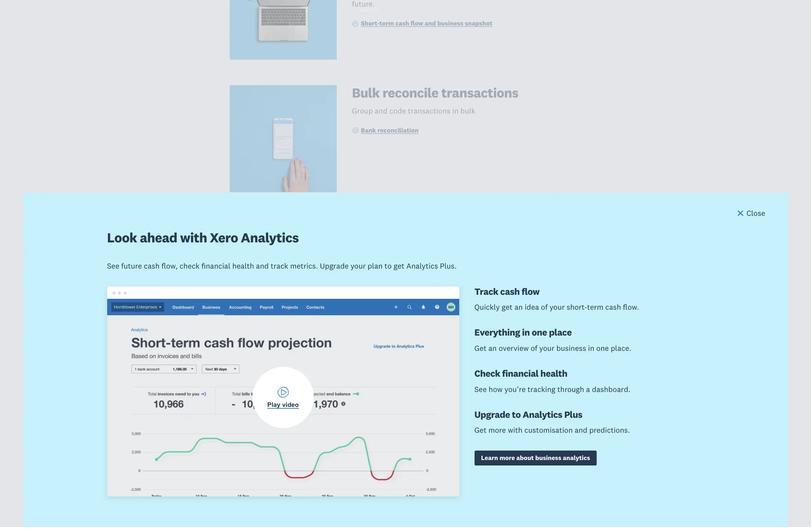 Task type: vqa. For each thing, say whether or not it's contained in the screenshot.
third 3 from right
no



Task type: describe. For each thing, give the bounding box(es) containing it.
1 vertical spatial of
[[531, 344, 538, 354]]

flow.
[[623, 303, 639, 312]]

short-
[[567, 303, 587, 312]]

get inside quote, invoice and get paid for jobs, plus keep track of time, costs and project profitability within xero.
[[417, 372, 428, 381]]

spending.
[[461, 514, 494, 524]]

claims,
[[403, 514, 427, 524]]

everything
[[474, 327, 520, 339]]

place
[[549, 327, 572, 339]]

see for see how you're tracking through a dashboard.
[[474, 385, 487, 395]]

expense
[[417, 504, 445, 514]]

track inside quote, invoice and get paid for jobs, plus keep track of time, costs and project profitability within xero.
[[511, 372, 529, 381]]

1 vertical spatial get
[[502, 303, 513, 312]]

with for customisation
[[508, 426, 523, 436]]

xero
[[210, 229, 238, 247]]

2 horizontal spatial analytics
[[523, 409, 562, 421]]

project
[[367, 381, 391, 391]]

snapshot
[[465, 19, 492, 27]]

play video
[[267, 402, 299, 409]]

multi-currency
[[361, 269, 405, 277]]

idea
[[525, 303, 539, 312]]

more for learn
[[500, 454, 515, 463]]

with for xero
[[180, 229, 207, 247]]

1 horizontal spatial to
[[512, 409, 521, 421]]

0 horizontal spatial one
[[532, 327, 547, 339]]

learn
[[481, 454, 498, 463]]

plus
[[477, 372, 491, 381]]

simplify employee expense claims. capture costs, submit, approve and reimburse claims, and view spending.
[[352, 504, 580, 524]]

close
[[747, 209, 765, 219]]

short-term cash flow and business snapshot button
[[352, 19, 492, 29]]

0 vertical spatial projects
[[390, 350, 440, 367]]

dashboard.
[[592, 385, 631, 395]]

view
[[444, 514, 459, 524]]

1 vertical spatial track
[[352, 350, 387, 367]]

everything in one place
[[474, 327, 572, 339]]

predictions.
[[589, 426, 630, 436]]

1 vertical spatial health
[[540, 368, 567, 380]]

bank reconciliation button
[[352, 126, 419, 136]]

claim
[[352, 482, 387, 499]]

1 vertical spatial your
[[550, 303, 565, 312]]

learn more about business analytics link
[[474, 451, 597, 466]]

capture
[[473, 504, 500, 514]]

term inside button
[[380, 19, 394, 27]]

0 vertical spatial of
[[541, 303, 548, 312]]

bulk
[[352, 84, 380, 101]]

check financial health
[[474, 368, 567, 380]]

group and code transactions in bulk
[[352, 106, 475, 116]]

get an overview of your business in one place.
[[474, 344, 631, 354]]

within
[[435, 381, 456, 391]]

bulk reconcile transactions
[[352, 84, 518, 101]]

2 vertical spatial in
[[588, 344, 594, 354]]

get for get more with customisation and predictions.
[[474, 426, 487, 436]]

reconcile
[[382, 84, 439, 101]]

learn more about business analytics
[[481, 454, 590, 463]]

bank reconciliation
[[361, 126, 419, 134]]

play
[[267, 402, 280, 409]]

plus.
[[440, 261, 457, 271]]

invoice
[[377, 372, 401, 381]]

1 vertical spatial one
[[596, 344, 609, 354]]

claims.
[[447, 504, 471, 514]]

through
[[557, 385, 584, 395]]

0 vertical spatial financial
[[201, 261, 230, 271]]

multi-
[[361, 269, 378, 277]]

1 horizontal spatial in
[[522, 327, 530, 339]]

currency
[[378, 269, 405, 277]]

customisation
[[524, 426, 573, 436]]

costs
[[559, 372, 577, 381]]

0 vertical spatial to
[[385, 261, 392, 271]]

bank
[[361, 126, 376, 134]]

tracking
[[528, 385, 556, 395]]

track inside the short-term cash flow and business snapshot region
[[271, 261, 288, 271]]

business for your
[[556, 344, 586, 354]]

profitability
[[393, 381, 433, 391]]

see future cash flow, check financial health and track metrics. upgrade your plan to get analytics plus.
[[107, 261, 457, 271]]

quickly
[[474, 303, 500, 312]]

see for see future cash flow, check financial health and track metrics. upgrade your plan to get analytics plus.
[[107, 261, 119, 271]]

flow,
[[162, 261, 178, 271]]

close button
[[736, 209, 765, 220]]

paid
[[430, 372, 445, 381]]

analytics
[[563, 454, 590, 463]]

future
[[121, 261, 142, 271]]

short-term cash flow and business snapshot
[[361, 19, 492, 27]]

keep
[[493, 372, 510, 381]]

submit,
[[524, 504, 550, 514]]

look ahead with xero analytics
[[107, 229, 299, 247]]

time,
[[540, 372, 557, 381]]

of inside quote, invoice and get paid for jobs, plus keep track of time, costs and project profitability within xero.
[[531, 372, 538, 381]]

simplify
[[352, 504, 380, 514]]

0 vertical spatial your
[[351, 261, 366, 271]]

check
[[180, 261, 200, 271]]

0 horizontal spatial analytics
[[241, 229, 299, 247]]

flow inside region
[[522, 286, 540, 298]]



Task type: locate. For each thing, give the bounding box(es) containing it.
ahead
[[140, 229, 177, 247]]

get more with customisation and predictions.
[[474, 426, 630, 436]]

0 vertical spatial an
[[515, 303, 523, 312]]

in left place.
[[588, 344, 594, 354]]

projects
[[390, 350, 440, 367], [379, 402, 404, 410]]

0 vertical spatial transactions
[[441, 84, 518, 101]]

short-term cash flow and business snapshot region
[[0, 163, 811, 528]]

business down place
[[556, 344, 586, 354]]

financial right check at left
[[201, 261, 230, 271]]

1 horizontal spatial with
[[508, 426, 523, 436]]

2 horizontal spatial get
[[502, 303, 513, 312]]

1 vertical spatial see
[[474, 385, 487, 395]]

more for get
[[488, 426, 506, 436]]

1 vertical spatial financial
[[502, 368, 539, 380]]

transactions down bulk reconcile transactions
[[408, 106, 450, 116]]

video
[[282, 402, 299, 409]]

0 vertical spatial upgrade
[[320, 261, 349, 271]]

0 vertical spatial see
[[107, 261, 119, 271]]

0 horizontal spatial get
[[394, 261, 405, 271]]

1 horizontal spatial analytics
[[406, 261, 438, 271]]

plus
[[564, 409, 582, 421]]

one
[[532, 327, 547, 339], [596, 344, 609, 354]]

0 vertical spatial analytics
[[241, 229, 299, 247]]

0 vertical spatial track
[[474, 286, 498, 298]]

of left time, at the bottom of the page
[[531, 372, 538, 381]]

business
[[437, 19, 463, 27], [556, 344, 586, 354], [535, 454, 561, 463]]

transactions up bulk
[[441, 84, 518, 101]]

business inside 'link'
[[535, 454, 561, 463]]

0 horizontal spatial term
[[380, 19, 394, 27]]

0 horizontal spatial see
[[107, 261, 119, 271]]

health
[[232, 261, 254, 271], [540, 368, 567, 380]]

financial up you're
[[502, 368, 539, 380]]

track left metrics.
[[271, 261, 288, 271]]

business inside button
[[437, 19, 463, 27]]

more inside learn more about business analytics 'link'
[[500, 454, 515, 463]]

and inside button
[[425, 19, 436, 27]]

one left place.
[[596, 344, 609, 354]]

employee
[[382, 504, 415, 514]]

1 vertical spatial upgrade
[[474, 409, 510, 421]]

an
[[515, 303, 523, 312], [488, 344, 497, 354]]

0 horizontal spatial flow
[[411, 19, 423, 27]]

business for and
[[437, 19, 463, 27]]

1 vertical spatial projects
[[379, 402, 404, 410]]

and
[[425, 19, 436, 27], [375, 106, 388, 116], [256, 261, 269, 271], [403, 372, 416, 381], [352, 381, 365, 391], [575, 426, 587, 436], [352, 514, 365, 524], [429, 514, 442, 524]]

upgrade right metrics.
[[320, 261, 349, 271]]

bulk
[[461, 106, 475, 116]]

quote, invoice and get paid for jobs, plus keep track of time, costs and project profitability within xero.
[[352, 372, 577, 391]]

transactions
[[441, 84, 518, 101], [408, 106, 450, 116]]

1 vertical spatial get
[[474, 426, 487, 436]]

1 vertical spatial track
[[511, 372, 529, 381]]

projects down the project
[[379, 402, 404, 410]]

quickly get an idea of your short-term cash flow.
[[474, 303, 639, 312]]

0 vertical spatial with
[[180, 229, 207, 247]]

of right idea
[[541, 303, 548, 312]]

track projects
[[352, 350, 440, 367], [361, 402, 404, 410]]

claim expenses
[[352, 482, 447, 499]]

get down track cash flow
[[502, 303, 513, 312]]

your down place
[[539, 344, 555, 354]]

analytics left 'plus.'
[[406, 261, 438, 271]]

0 vertical spatial track
[[271, 261, 288, 271]]

financial
[[201, 261, 230, 271], [502, 368, 539, 380]]

1 vertical spatial term
[[587, 303, 603, 312]]

projects inside button
[[379, 402, 404, 410]]

group
[[352, 106, 373, 116]]

1 horizontal spatial financial
[[502, 368, 539, 380]]

more right learn
[[500, 454, 515, 463]]

see down plus
[[474, 385, 487, 395]]

track
[[474, 286, 498, 298], [352, 350, 387, 367], [361, 402, 378, 410]]

track projects up invoice
[[352, 350, 440, 367]]

1 horizontal spatial track
[[511, 372, 529, 381]]

track cash flow
[[474, 286, 540, 298]]

your left short-
[[550, 303, 565, 312]]

in left bulk
[[452, 106, 459, 116]]

for
[[447, 372, 457, 381]]

get for get an overview of your business in one place.
[[474, 344, 487, 354]]

jobs,
[[458, 372, 475, 381]]

plan
[[368, 261, 383, 271]]

0 horizontal spatial track
[[271, 261, 288, 271]]

analytics up customisation
[[523, 409, 562, 421]]

look
[[107, 229, 137, 247]]

short-
[[361, 19, 380, 27]]

approve
[[552, 504, 580, 514]]

2 horizontal spatial in
[[588, 344, 594, 354]]

cash
[[395, 19, 409, 27], [144, 261, 160, 271], [500, 286, 520, 298], [605, 303, 621, 312]]

overview
[[499, 344, 529, 354]]

flow inside button
[[411, 19, 423, 27]]

1 horizontal spatial one
[[596, 344, 609, 354]]

more up learn
[[488, 426, 506, 436]]

0 vertical spatial get
[[474, 344, 487, 354]]

to down you're
[[512, 409, 521, 421]]

1 horizontal spatial get
[[417, 372, 428, 381]]

1 horizontal spatial flow
[[522, 286, 540, 298]]

0 vertical spatial get
[[394, 261, 405, 271]]

term
[[380, 19, 394, 27], [587, 303, 603, 312]]

1 vertical spatial flow
[[522, 286, 540, 298]]

you're
[[505, 385, 526, 395]]

1 get from the top
[[474, 344, 487, 354]]

a
[[586, 385, 590, 395]]

in up overview
[[522, 327, 530, 339]]

with
[[180, 229, 207, 247], [508, 426, 523, 436]]

of down everything in one place at the bottom right of the page
[[531, 344, 538, 354]]

flow
[[411, 19, 423, 27], [522, 286, 540, 298]]

0 horizontal spatial health
[[232, 261, 254, 271]]

projects up "profitability"
[[390, 350, 440, 367]]

track projects down the project
[[361, 402, 404, 410]]

costs,
[[502, 504, 522, 514]]

1 horizontal spatial an
[[515, 303, 523, 312]]

to
[[385, 261, 392, 271], [512, 409, 521, 421]]

0 vertical spatial term
[[380, 19, 394, 27]]

upgrade to analytics plus
[[474, 409, 582, 421]]

multi-currency button
[[352, 269, 405, 279]]

metrics.
[[290, 261, 318, 271]]

1 vertical spatial to
[[512, 409, 521, 421]]

1 vertical spatial an
[[488, 344, 497, 354]]

0 vertical spatial one
[[532, 327, 547, 339]]

1 horizontal spatial upgrade
[[474, 409, 510, 421]]

1 vertical spatial track projects
[[361, 402, 404, 410]]

0 vertical spatial more
[[488, 426, 506, 436]]

an left idea
[[515, 303, 523, 312]]

upgrade down how
[[474, 409, 510, 421]]

play video button
[[107, 299, 459, 497]]

of
[[541, 303, 548, 312], [531, 344, 538, 354], [531, 372, 538, 381]]

how
[[489, 385, 503, 395]]

analytics up see future cash flow, check financial health and track metrics. upgrade your plan to get analytics plus.
[[241, 229, 299, 247]]

track up you're
[[511, 372, 529, 381]]

2 vertical spatial business
[[535, 454, 561, 463]]

1 horizontal spatial health
[[540, 368, 567, 380]]

1 vertical spatial more
[[500, 454, 515, 463]]

with up check at left
[[180, 229, 207, 247]]

0 vertical spatial business
[[437, 19, 463, 27]]

2 vertical spatial of
[[531, 372, 538, 381]]

0 horizontal spatial with
[[180, 229, 207, 247]]

2 vertical spatial analytics
[[523, 409, 562, 421]]

2 vertical spatial your
[[539, 344, 555, 354]]

track projects inside button
[[361, 402, 404, 410]]

get
[[394, 261, 405, 271], [502, 303, 513, 312], [417, 372, 428, 381]]

1 horizontal spatial term
[[587, 303, 603, 312]]

to right plan
[[385, 261, 392, 271]]

track projects button
[[352, 402, 404, 412]]

get up "profitability"
[[417, 372, 428, 381]]

1 vertical spatial with
[[508, 426, 523, 436]]

get up learn
[[474, 426, 487, 436]]

1 horizontal spatial see
[[474, 385, 487, 395]]

0 vertical spatial track projects
[[352, 350, 440, 367]]

reimburse
[[367, 514, 401, 524]]

see left future
[[107, 261, 119, 271]]

quote,
[[352, 372, 375, 381]]

track down the project
[[361, 402, 378, 410]]

see how you're tracking through a dashboard.
[[474, 385, 631, 395]]

check
[[474, 368, 500, 380]]

get down everything
[[474, 344, 487, 354]]

one up get an overview of your business in one place.
[[532, 327, 547, 339]]

0 horizontal spatial in
[[452, 106, 459, 116]]

business left snapshot
[[437, 19, 463, 27]]

0 horizontal spatial an
[[488, 344, 497, 354]]

cash inside button
[[395, 19, 409, 27]]

health up see how you're tracking through a dashboard.
[[540, 368, 567, 380]]

with down upgrade to analytics plus at the bottom of the page
[[508, 426, 523, 436]]

0 horizontal spatial to
[[385, 261, 392, 271]]

xero.
[[458, 381, 475, 391]]

1 vertical spatial analytics
[[406, 261, 438, 271]]

track up quickly
[[474, 286, 498, 298]]

0 vertical spatial in
[[452, 106, 459, 116]]

your left plan
[[351, 261, 366, 271]]

2 vertical spatial track
[[361, 402, 378, 410]]

track up quote, at the bottom of page
[[352, 350, 387, 367]]

track inside button
[[361, 402, 378, 410]]

track inside the short-term cash flow and business snapshot region
[[474, 286, 498, 298]]

0 vertical spatial flow
[[411, 19, 423, 27]]

1 vertical spatial business
[[556, 344, 586, 354]]

reconciliation
[[377, 126, 419, 134]]

1 vertical spatial in
[[522, 327, 530, 339]]

place.
[[611, 344, 631, 354]]

0 vertical spatial health
[[232, 261, 254, 271]]

get right plan
[[394, 261, 405, 271]]

2 vertical spatial get
[[417, 372, 428, 381]]

0 horizontal spatial financial
[[201, 261, 230, 271]]

business right the about
[[535, 454, 561, 463]]

an down everything
[[488, 344, 497, 354]]

expenses
[[390, 482, 447, 499]]

your
[[351, 261, 366, 271], [550, 303, 565, 312], [539, 344, 555, 354]]

code
[[389, 106, 406, 116]]

about
[[516, 454, 534, 463]]

0 horizontal spatial upgrade
[[320, 261, 349, 271]]

term inside region
[[587, 303, 603, 312]]

1 vertical spatial transactions
[[408, 106, 450, 116]]

analytics
[[241, 229, 299, 247], [406, 261, 438, 271], [523, 409, 562, 421]]

health down the xero
[[232, 261, 254, 271]]

2 get from the top
[[474, 426, 487, 436]]



